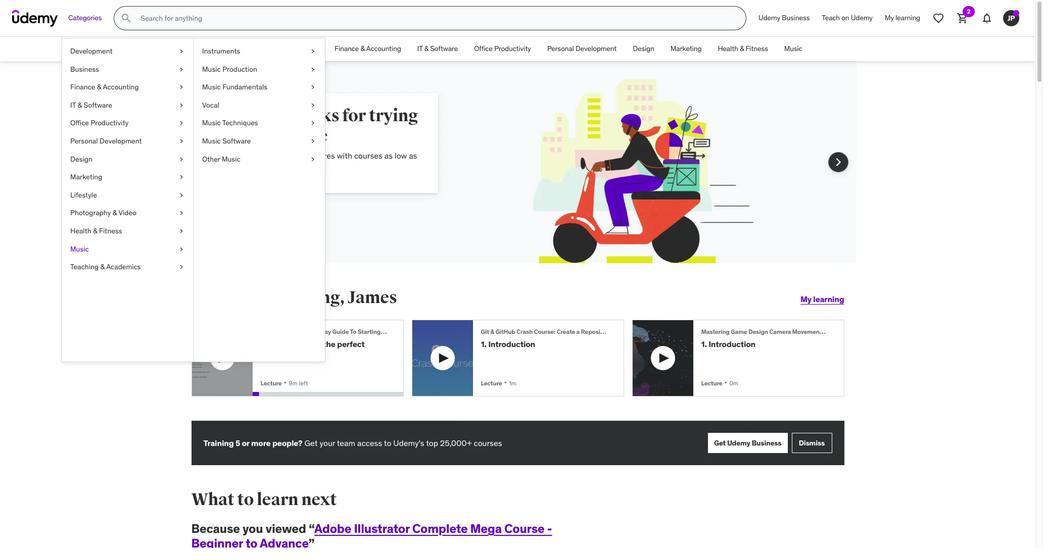 Task type: vqa. For each thing, say whether or not it's contained in the screenshot.
the leftmost Watercolor
no



Task type: locate. For each thing, give the bounding box(es) containing it.
music link
[[776, 37, 811, 61], [62, 240, 194, 258]]

1. introduction link down course:
[[481, 339, 607, 350]]

2 vertical spatial design
[[749, 328, 768, 336]]

1 horizontal spatial development link
[[225, 37, 283, 61]]

1 horizontal spatial office productivity link
[[466, 37, 539, 61]]

software inside music software link
[[223, 136, 251, 146]]

health & fitness link
[[710, 37, 776, 61], [62, 222, 194, 240]]

1 as from the left
[[385, 151, 393, 161]]

carousel element
[[179, 61, 857, 288]]

office productivity for health & fitness
[[474, 44, 531, 53]]

3 lecture from the left
[[701, 379, 723, 387]]

instruments link
[[194, 42, 325, 60]]

my right the teach on udemy
[[885, 13, 894, 22]]

0 vertical spatial health
[[718, 44, 738, 53]]

1. down git
[[481, 339, 487, 350]]

more
[[251, 438, 271, 448]]

cover
[[261, 349, 281, 359]]

fundamentals
[[223, 82, 267, 92]]

studio
[[854, 328, 872, 336]]

my learning up in
[[801, 294, 845, 305]]

0 horizontal spatial design
[[70, 154, 92, 164]]

business
[[782, 13, 810, 22], [291, 44, 319, 53], [70, 65, 99, 74], [752, 439, 782, 448]]

xsmall image inside music production link
[[309, 65, 317, 74]]

movements
[[792, 328, 825, 336]]

music down the instruments
[[202, 65, 221, 74]]

0 vertical spatial office
[[474, 44, 493, 53]]

1 vertical spatial my learning
[[801, 294, 845, 305]]

• left 1m
[[504, 377, 507, 388]]

xsmall image for photography & video
[[177, 208, 186, 218]]

1 vertical spatial finance & accounting
[[70, 82, 139, 92]]

development link for health & fitness
[[225, 37, 283, 61]]

1 vertical spatial finance & accounting link
[[62, 78, 194, 96]]

a right create
[[577, 328, 580, 336]]

1. up the lecture • 0m
[[701, 339, 707, 350]]

get udemy business
[[714, 439, 782, 448]]

1. inside git & github crash course: create a repository from scratch! 1. introduction
[[481, 339, 487, 350]]

1. inside the mastering game design camera movements in arcade studio 1. introduction
[[701, 339, 707, 350]]

2 1. from the left
[[701, 339, 707, 350]]

1 horizontal spatial courses
[[474, 438, 502, 448]]

2 vertical spatial software
[[223, 136, 251, 146]]

as right low
[[409, 151, 417, 161]]

0 vertical spatial office productivity link
[[466, 37, 539, 61]]

lecture
[[261, 379, 282, 387], [481, 379, 502, 387], [701, 379, 723, 387]]

other music link
[[194, 150, 325, 168]]

my learning link left wishlist 'image' at right top
[[879, 6, 927, 30]]

0 vertical spatial it & software link
[[409, 37, 466, 61]]

1 vertical spatial fitness
[[99, 226, 122, 236]]

design link
[[625, 37, 663, 61], [62, 150, 194, 168]]

xsmall image inside teaching & academics link
[[177, 262, 186, 272]]

personal development link for health & fitness
[[539, 37, 625, 61]]

marketing for lifestyle
[[70, 172, 102, 182]]

0 vertical spatial courses
[[354, 151, 383, 161]]

• left 9m
[[284, 377, 287, 388]]

$12.99
[[228, 162, 252, 172]]

xsmall image inside design link
[[177, 154, 186, 164]]

3 • from the left
[[725, 377, 728, 388]]

0 vertical spatial personal
[[547, 44, 574, 53]]

music
[[784, 44, 803, 53], [202, 65, 221, 74], [202, 82, 221, 92], [202, 118, 221, 128], [202, 136, 221, 146], [222, 154, 240, 164], [70, 244, 89, 254]]

mastering inside mastering podcast -  easy guide to starting your podcast 3. how to create the perfect cover art?
[[261, 328, 289, 336]]

easy
[[318, 328, 331, 336]]

podcast up create
[[290, 328, 313, 336]]

• left 0m
[[725, 377, 728, 388]]

0 horizontal spatial fitness
[[99, 226, 122, 236]]

1 horizontal spatial 1. introduction link
[[701, 339, 828, 350]]

accounting for health & fitness
[[366, 44, 401, 53]]

a inside james, thanks for trying a free course now, unlock our best features with courses as low as $12.99 — limited time only.
[[228, 125, 237, 147]]

1 horizontal spatial office
[[474, 44, 493, 53]]

teaching
[[70, 262, 99, 272]]

design
[[633, 44, 655, 53], [70, 154, 92, 164], [749, 328, 768, 336]]

0 horizontal spatial it & software link
[[62, 96, 194, 114]]

finance & accounting link for lifestyle
[[62, 78, 194, 96]]

2 horizontal spatial design
[[749, 328, 768, 336]]

teaching & academics link
[[62, 258, 194, 276]]

github
[[496, 328, 515, 336]]

development link
[[225, 37, 283, 61], [62, 42, 194, 60]]

0 horizontal spatial mastering
[[261, 328, 289, 336]]

to left 'advance'
[[246, 536, 258, 549]]

marketing link for lifestyle
[[62, 168, 194, 186]]

development link down submit search image
[[62, 42, 194, 60]]

0 horizontal spatial marketing
[[70, 172, 102, 182]]

a
[[228, 125, 237, 147], [577, 328, 580, 336]]

1 horizontal spatial 1.
[[701, 339, 707, 350]]

to
[[350, 328, 357, 336]]

development link for lifestyle
[[62, 42, 194, 60]]

create
[[297, 339, 321, 350]]

1 horizontal spatial my learning
[[885, 13, 921, 22]]

mastering for introduction
[[701, 328, 730, 336]]

music down music software on the top of page
[[222, 154, 240, 164]]

dismiss
[[799, 439, 825, 448]]

0 horizontal spatial finance
[[70, 82, 95, 92]]

business inside get udemy business link
[[752, 439, 782, 448]]

1 vertical spatial health & fitness
[[70, 226, 122, 236]]

finance for lifestyle
[[70, 82, 95, 92]]

1 horizontal spatial as
[[409, 151, 417, 161]]

1 horizontal spatial fitness
[[746, 44, 768, 53]]

1m
[[509, 379, 517, 387]]

1 • from the left
[[284, 377, 287, 388]]

xsmall image inside finance & accounting link
[[177, 82, 186, 92]]

left
[[299, 379, 308, 387]]

xsmall image
[[177, 65, 186, 74], [309, 118, 317, 128], [177, 136, 186, 146], [309, 154, 317, 164], [177, 190, 186, 200], [177, 226, 186, 236], [177, 244, 186, 254]]

xsmall image inside lifestyle link
[[177, 190, 186, 200]]

-
[[314, 328, 317, 336], [547, 521, 552, 537]]

james,
[[228, 105, 281, 126]]

personal development for lifestyle
[[70, 136, 142, 146]]

0 horizontal spatial lecture
[[261, 379, 282, 387]]

music production
[[202, 65, 257, 74]]

0 horizontal spatial marketing link
[[62, 168, 194, 186]]

lecture inside lecture • 1m
[[481, 379, 502, 387]]

mastering up the how
[[261, 328, 289, 336]]

course:
[[534, 328, 556, 336]]

mastering left the game
[[701, 328, 730, 336]]

a inside git & github crash course: create a repository from scratch! 1. introduction
[[577, 328, 580, 336]]

my learning link up in
[[801, 288, 845, 312]]

1 horizontal spatial •
[[504, 377, 507, 388]]

it & software link
[[409, 37, 466, 61], [62, 96, 194, 114]]

1 vertical spatial marketing link
[[62, 168, 194, 186]]

0 vertical spatial a
[[228, 125, 237, 147]]

2 lecture from the left
[[481, 379, 502, 387]]

2 horizontal spatial lecture
[[701, 379, 723, 387]]

xsmall image inside marketing link
[[177, 172, 186, 182]]

music down vocal
[[202, 118, 221, 128]]

courses for your
[[474, 438, 502, 448]]

xsmall image inside vocal link
[[309, 100, 317, 110]]

xsmall image for music techniques
[[309, 118, 317, 128]]

1 1. introduction link from the left
[[481, 339, 607, 350]]

training
[[203, 438, 234, 448]]

as
[[385, 151, 393, 161], [409, 151, 417, 161]]

lecture left 0m
[[701, 379, 723, 387]]

1 mastering from the left
[[261, 328, 289, 336]]

2 1. introduction link from the left
[[701, 339, 828, 350]]

xsmall image inside "instruments" link
[[309, 47, 317, 56]]

0 vertical spatial personal development link
[[539, 37, 625, 61]]

3. how to create the perfect cover art? link
[[261, 339, 387, 359]]

1 vertical spatial health & fitness link
[[62, 222, 194, 240]]

productivity for health & fitness
[[494, 44, 531, 53]]

1 vertical spatial software
[[84, 100, 112, 110]]

academics
[[106, 262, 141, 272]]

0 horizontal spatial 1.
[[481, 339, 487, 350]]

my learning for the top my learning link
[[885, 13, 921, 22]]

1 horizontal spatial it & software
[[417, 44, 458, 53]]

0 horizontal spatial finance & accounting
[[70, 82, 139, 92]]

techniques
[[222, 118, 258, 128]]

5
[[236, 438, 240, 448]]

1. introduction link for scratch!
[[481, 339, 607, 350]]

0 horizontal spatial introduction
[[488, 339, 535, 350]]

office for health & fitness
[[474, 44, 493, 53]]

2 as from the left
[[409, 151, 417, 161]]

- right course at the bottom of the page
[[547, 521, 552, 537]]

1 vertical spatial -
[[547, 521, 552, 537]]

courses right 'with' at the left top
[[354, 151, 383, 161]]

udemy
[[759, 13, 781, 22], [851, 13, 873, 22], [727, 439, 751, 448]]

1 vertical spatial personal development
[[70, 136, 142, 146]]

teaching & academics
[[70, 262, 141, 272]]

1 lecture from the left
[[261, 379, 282, 387]]

instruments
[[202, 47, 240, 56]]

to
[[288, 339, 296, 350], [384, 438, 391, 448], [237, 489, 254, 511], [246, 536, 258, 549]]

0 horizontal spatial software
[[84, 100, 112, 110]]

1 horizontal spatial personal development
[[547, 44, 617, 53]]

health & fitness for the left health & fitness 'link'
[[70, 226, 122, 236]]

xsmall image inside music fundamentals link
[[309, 82, 317, 92]]

xsmall image inside other music link
[[309, 154, 317, 164]]

music link up academics
[[62, 240, 194, 258]]

xsmall image for personal development
[[177, 136, 186, 146]]

0 vertical spatial my learning link
[[879, 6, 927, 30]]

podcast right your
[[396, 328, 418, 336]]

time
[[290, 162, 306, 172]]

0 horizontal spatial learning
[[814, 294, 845, 305]]

0 vertical spatial my learning
[[885, 13, 921, 22]]

0 horizontal spatial courses
[[354, 151, 383, 161]]

1 introduction from the left
[[488, 339, 535, 350]]

music link down udemy business link
[[776, 37, 811, 61]]

you have alerts image
[[1014, 10, 1020, 16]]

• for 1.
[[725, 377, 728, 388]]

0 vertical spatial design
[[633, 44, 655, 53]]

&
[[361, 44, 365, 53], [424, 44, 429, 53], [740, 44, 744, 53], [97, 82, 101, 92], [78, 100, 82, 110], [113, 208, 117, 218], [93, 226, 97, 236], [100, 262, 105, 272], [491, 328, 494, 336]]

business link
[[283, 37, 327, 61], [62, 60, 194, 78]]

course
[[275, 125, 328, 147]]

health & fitness for the top health & fitness 'link'
[[718, 44, 768, 53]]

1. introduction link down camera
[[701, 339, 828, 350]]

1 horizontal spatial music link
[[776, 37, 811, 61]]

courses right 25,000+
[[474, 438, 502, 448]]

introduction down the github
[[488, 339, 535, 350]]

to right the how
[[288, 339, 296, 350]]

categories
[[68, 13, 102, 22]]

lecture inside the lecture • 0m
[[701, 379, 723, 387]]

office for lifestyle
[[70, 118, 89, 128]]

2 horizontal spatial •
[[725, 377, 728, 388]]

1 vertical spatial a
[[577, 328, 580, 336]]

business link for lifestyle
[[62, 60, 194, 78]]

finance & accounting link
[[327, 37, 409, 61], [62, 78, 194, 96]]

0 horizontal spatial a
[[228, 125, 237, 147]]

design for lifestyle
[[70, 154, 92, 164]]

xsmall image for music fundamentals
[[309, 82, 317, 92]]

xsmall image for instruments
[[309, 47, 317, 56]]

mastering inside the mastering game design camera movements in arcade studio 1. introduction
[[701, 328, 730, 336]]

0 horizontal spatial health & fitness
[[70, 226, 122, 236]]

git
[[481, 328, 489, 336]]

podcast
[[290, 328, 313, 336], [396, 328, 418, 336]]

design link for health & fitness
[[625, 37, 663, 61]]

0 horizontal spatial development link
[[62, 42, 194, 60]]

0 horizontal spatial •
[[284, 377, 287, 388]]

my learning link
[[879, 6, 927, 30], [801, 288, 845, 312]]

software
[[430, 44, 458, 53], [84, 100, 112, 110], [223, 136, 251, 146]]

0 horizontal spatial 1. introduction link
[[481, 339, 607, 350]]

0 horizontal spatial accounting
[[103, 82, 139, 92]]

personal for health & fitness
[[547, 44, 574, 53]]

courses inside james, thanks for trying a free course now, unlock our best features with courses as low as $12.99 — limited time only.
[[354, 151, 383, 161]]

3% complete image
[[253, 392, 259, 396]]

1 vertical spatial music link
[[62, 240, 194, 258]]

1 vertical spatial design
[[70, 154, 92, 164]]

xsmall image for teaching & academics
[[177, 262, 186, 272]]

fitness down photography & video
[[99, 226, 122, 236]]

1 horizontal spatial lecture
[[481, 379, 502, 387]]

with
[[337, 151, 352, 161]]

0 horizontal spatial as
[[385, 151, 393, 161]]

0 horizontal spatial office productivity link
[[62, 114, 194, 132]]

0 vertical spatial -
[[314, 328, 317, 336]]

personal development for health & fitness
[[547, 44, 617, 53]]

2 introduction from the left
[[709, 339, 756, 350]]

xsmall image inside music software link
[[309, 136, 317, 146]]

mastering game design camera movements in arcade studio 1. introduction
[[701, 328, 872, 350]]

1.
[[481, 339, 487, 350], [701, 339, 707, 350]]

personal development
[[547, 44, 617, 53], [70, 136, 142, 146]]

1 vertical spatial it & software
[[70, 100, 112, 110]]

submit search image
[[120, 12, 133, 24]]

marketing
[[671, 44, 702, 53], [70, 172, 102, 182]]

1 horizontal spatial software
[[223, 136, 251, 146]]

0 horizontal spatial personal development
[[70, 136, 142, 146]]

xsmall image inside music techniques 'link'
[[309, 118, 317, 128]]

finance for health & fitness
[[335, 44, 359, 53]]

dismiss button
[[792, 433, 832, 453]]

lecture left 9m
[[261, 379, 282, 387]]

lecture for from
[[481, 379, 502, 387]]

features
[[305, 151, 335, 161]]

0 horizontal spatial office productivity
[[70, 118, 129, 128]]

0 horizontal spatial office
[[70, 118, 89, 128]]

- inside mastering podcast -  easy guide to starting your podcast 3. how to create the perfect cover art?
[[314, 328, 317, 336]]

lecture inside lecture • 9m left
[[261, 379, 282, 387]]

a up "now,"
[[228, 125, 237, 147]]

0 vertical spatial design link
[[625, 37, 663, 61]]

unlock
[[248, 151, 272, 161]]

music fundamentals link
[[194, 78, 325, 96]]

1 horizontal spatial design link
[[625, 37, 663, 61]]

office productivity for lifestyle
[[70, 118, 129, 128]]

productivity for lifestyle
[[91, 118, 129, 128]]

fitness down udemy business link
[[746, 44, 768, 53]]

my up movements
[[801, 294, 812, 305]]

my learning left wishlist 'image' at right top
[[885, 13, 921, 22]]

2 • from the left
[[504, 377, 507, 388]]

2 mastering from the left
[[701, 328, 730, 336]]

1 1. from the left
[[481, 339, 487, 350]]

0 vertical spatial office productivity
[[474, 44, 531, 53]]

music inside 'link'
[[202, 118, 221, 128]]

1 horizontal spatial finance & accounting link
[[327, 37, 409, 61]]

1 vertical spatial my learning link
[[801, 288, 845, 312]]

introduction down the game
[[709, 339, 756, 350]]

learning left wishlist 'image' at right top
[[896, 13, 921, 22]]

illustrator
[[354, 521, 410, 537]]

0 horizontal spatial business link
[[62, 60, 194, 78]]

game
[[731, 328, 747, 336]]

0 vertical spatial health & fitness
[[718, 44, 768, 53]]

marketing link
[[663, 37, 710, 61], [62, 168, 194, 186]]

• for from
[[504, 377, 507, 388]]

learning up in
[[814, 294, 845, 305]]

0 horizontal spatial music link
[[62, 240, 194, 258]]

my
[[885, 13, 894, 22], [801, 294, 812, 305]]

it for health & fitness
[[417, 44, 423, 53]]

0 horizontal spatial it & software
[[70, 100, 112, 110]]

1 vertical spatial it
[[70, 100, 76, 110]]

learning,
[[273, 287, 345, 308]]

0 horizontal spatial my
[[801, 294, 812, 305]]

courses
[[354, 151, 383, 161], [474, 438, 502, 448]]

1 vertical spatial accounting
[[103, 82, 139, 92]]

1 horizontal spatial finance
[[335, 44, 359, 53]]

finance
[[335, 44, 359, 53], [70, 82, 95, 92]]

0 vertical spatial personal development
[[547, 44, 617, 53]]

wishlist image
[[933, 12, 945, 24]]

1 vertical spatial it & software link
[[62, 96, 194, 114]]

xsmall image
[[177, 47, 186, 56], [309, 47, 317, 56], [309, 65, 317, 74], [177, 82, 186, 92], [309, 82, 317, 92], [177, 100, 186, 110], [309, 100, 317, 110], [177, 118, 186, 128], [309, 136, 317, 146], [177, 154, 186, 164], [177, 172, 186, 182], [177, 208, 186, 218], [177, 262, 186, 272]]

lecture left 1m
[[481, 379, 502, 387]]

introduction inside git & github crash course: create a repository from scratch! 1. introduction
[[488, 339, 535, 350]]

crash
[[517, 328, 533, 336]]

james
[[348, 287, 397, 308]]

1 horizontal spatial marketing
[[671, 44, 702, 53]]

xsmall image for design
[[177, 154, 186, 164]]

xsmall image for lifestyle
[[177, 190, 186, 200]]

1 horizontal spatial office productivity
[[474, 44, 531, 53]]

1 vertical spatial health
[[70, 226, 91, 236]]

free
[[240, 125, 272, 147]]

xsmall image inside development link
[[177, 47, 186, 56]]

1 horizontal spatial productivity
[[494, 44, 531, 53]]

courses for course
[[354, 151, 383, 161]]

"
[[309, 521, 314, 537]]

0 horizontal spatial design link
[[62, 150, 194, 168]]

top
[[426, 438, 438, 448]]

0 horizontal spatial it
[[70, 100, 76, 110]]

xsmall image inside photography & video link
[[177, 208, 186, 218]]

as left low
[[385, 151, 393, 161]]

0 horizontal spatial my learning
[[801, 294, 845, 305]]

1 horizontal spatial introduction
[[709, 339, 756, 350]]

- left easy
[[314, 328, 317, 336]]

office
[[474, 44, 493, 53], [70, 118, 89, 128]]

1 horizontal spatial it & software link
[[409, 37, 466, 61]]

development link up production
[[225, 37, 283, 61]]



Task type: describe. For each thing, give the bounding box(es) containing it.
it & software for health & fitness
[[417, 44, 458, 53]]

1. introduction link for introduction
[[701, 339, 828, 350]]

perfect
[[337, 339, 365, 350]]

previous image
[[189, 154, 206, 170]]

it & software for lifestyle
[[70, 100, 112, 110]]

music fundamentals
[[202, 82, 267, 92]]

1 horizontal spatial get
[[714, 439, 726, 448]]

xsmall image for development
[[177, 47, 186, 56]]

jp link
[[999, 6, 1024, 30]]

0 horizontal spatial my learning link
[[801, 288, 845, 312]]

team
[[337, 438, 355, 448]]

learning for the top my learning link
[[896, 13, 921, 22]]

from
[[613, 328, 627, 336]]

now,
[[228, 151, 246, 161]]

production
[[223, 65, 257, 74]]

personal for lifestyle
[[70, 136, 98, 146]]

other music
[[202, 154, 240, 164]]

xsmall image for music
[[177, 244, 186, 254]]

lifestyle link
[[62, 186, 194, 204]]

2 horizontal spatial udemy
[[851, 13, 873, 22]]

finance & accounting for lifestyle
[[70, 82, 139, 92]]

create
[[557, 328, 575, 336]]

course
[[505, 521, 545, 537]]

finance & accounting link for health & fitness
[[327, 37, 409, 61]]

design link for lifestyle
[[62, 150, 194, 168]]

because you viewed "
[[191, 521, 314, 537]]

vocal
[[202, 100, 219, 110]]

xsmall image for marketing
[[177, 172, 186, 182]]

2
[[967, 8, 971, 15]]

music up other
[[202, 136, 221, 146]]

how
[[269, 339, 286, 350]]

for
[[342, 105, 366, 126]]

repository
[[581, 328, 612, 336]]

you
[[243, 521, 263, 537]]

learning for my learning link to the left
[[814, 294, 845, 305]]

your
[[382, 328, 394, 336]]

25,000+
[[440, 438, 472, 448]]

next image
[[830, 154, 847, 170]]

0 horizontal spatial udemy
[[727, 439, 751, 448]]

categories button
[[62, 6, 108, 30]]

marketing for health & fitness
[[671, 44, 702, 53]]

viewed
[[266, 521, 306, 537]]

to inside adobe illustrator complete mega course - beginner to advance
[[246, 536, 258, 549]]

Search for anything text field
[[139, 10, 734, 27]]

0 vertical spatial fitness
[[746, 44, 768, 53]]

teach
[[822, 13, 840, 22]]

music software
[[202, 136, 251, 146]]

music up vocal
[[202, 82, 221, 92]]

other
[[202, 154, 220, 164]]

xsmall image for it & software
[[177, 100, 186, 110]]

access
[[357, 438, 382, 448]]

what to learn next
[[191, 489, 337, 511]]

james, thanks for trying a free course now, unlock our best features with courses as low as $12.99 — limited time only.
[[228, 105, 418, 172]]

notifications image
[[981, 12, 993, 24]]

music techniques
[[202, 118, 258, 128]]

because
[[191, 521, 240, 537]]

lecture • 0m
[[701, 377, 739, 388]]

xsmall image for music software
[[309, 136, 317, 146]]

software for health & fitness
[[430, 44, 458, 53]]

xsmall image for music production
[[309, 65, 317, 74]]

get udemy business link
[[708, 433, 788, 453]]

complete
[[412, 521, 468, 537]]

to inside mastering podcast -  easy guide to starting your podcast 3. how to create the perfect cover art?
[[288, 339, 296, 350]]

xsmall image for finance & accounting
[[177, 82, 186, 92]]

—
[[254, 162, 261, 172]]

0 vertical spatial my
[[885, 13, 894, 22]]

camera
[[770, 328, 791, 336]]

0 horizontal spatial get
[[305, 438, 318, 448]]

video
[[119, 208, 136, 218]]

it & software link for health & fitness
[[409, 37, 466, 61]]

to right access
[[384, 438, 391, 448]]

it for lifestyle
[[70, 100, 76, 110]]

vocal link
[[194, 96, 325, 114]]

2 podcast from the left
[[396, 328, 418, 336]]

business link for health & fitness
[[283, 37, 327, 61]]

learn
[[257, 489, 298, 511]]

introduction inside the mastering game design camera movements in arcade studio 1. introduction
[[709, 339, 756, 350]]

let's start learning, james
[[191, 287, 397, 308]]

start
[[232, 287, 270, 308]]

what
[[191, 489, 234, 511]]

jp
[[1008, 13, 1015, 23]]

0 horizontal spatial health
[[70, 226, 91, 236]]

people?
[[272, 438, 303, 448]]

lecture • 9m left
[[261, 377, 308, 388]]

xsmall image for vocal
[[309, 100, 317, 110]]

udemy business link
[[753, 6, 816, 30]]

udemy business
[[759, 13, 810, 22]]

best
[[287, 151, 303, 161]]

it & software link for lifestyle
[[62, 96, 194, 114]]

office productivity link for health & fitness
[[466, 37, 539, 61]]

on
[[842, 13, 850, 22]]

1 vertical spatial my
[[801, 294, 812, 305]]

music software link
[[194, 132, 325, 150]]

training 5 or more people? get your team access to udemy's top 25,000+ courses
[[203, 438, 502, 448]]

accounting for lifestyle
[[103, 82, 139, 92]]

low
[[395, 151, 407, 161]]

- inside adobe illustrator complete mega course - beginner to advance
[[547, 521, 552, 537]]

adobe illustrator complete mega course - beginner to advance link
[[191, 521, 552, 549]]

mastering for 3.
[[261, 328, 289, 336]]

xsmall image for business
[[177, 65, 186, 74]]

personal development link for lifestyle
[[62, 132, 194, 150]]

xsmall image for health & fitness
[[177, 226, 186, 236]]

lecture for 1.
[[701, 379, 723, 387]]

lecture • 1m
[[481, 377, 517, 388]]

1 horizontal spatial udemy
[[759, 13, 781, 22]]

finance & accounting for health & fitness
[[335, 44, 401, 53]]

0m
[[730, 379, 739, 387]]

mega
[[470, 521, 502, 537]]

& inside git & github crash course: create a repository from scratch! 1. introduction
[[491, 328, 494, 336]]

udemy image
[[12, 10, 58, 27]]

xsmall image for other music
[[309, 154, 317, 164]]

only.
[[308, 162, 324, 172]]

0 horizontal spatial health & fitness link
[[62, 222, 194, 240]]

adobe illustrator complete mega course - beginner to advance
[[191, 521, 552, 549]]

marketing link for health & fitness
[[663, 37, 710, 61]]

music up teaching at left
[[70, 244, 89, 254]]

music down udemy business link
[[784, 44, 803, 53]]

1 horizontal spatial health
[[718, 44, 738, 53]]

shopping cart with 2 items image
[[957, 12, 969, 24]]

music production link
[[194, 60, 325, 78]]

let's
[[191, 287, 229, 308]]

business inside udemy business link
[[782, 13, 810, 22]]

design for health & fitness
[[633, 44, 655, 53]]

software for lifestyle
[[84, 100, 112, 110]]

adobe
[[314, 521, 352, 537]]

my learning for my learning link to the left
[[801, 294, 845, 305]]

photography & video
[[70, 208, 136, 218]]

1 podcast from the left
[[290, 328, 313, 336]]

9m
[[289, 379, 298, 387]]

office productivity link for lifestyle
[[62, 114, 194, 132]]

lifestyle
[[70, 190, 97, 200]]

0 vertical spatial health & fitness link
[[710, 37, 776, 61]]

design inside the mastering game design camera movements in arcade studio 1. introduction
[[749, 328, 768, 336]]

thanks
[[284, 105, 339, 126]]

teach on udemy link
[[816, 6, 879, 30]]

xsmall image for office productivity
[[177, 118, 186, 128]]

your
[[320, 438, 335, 448]]

3.
[[261, 339, 268, 350]]

to up you
[[237, 489, 254, 511]]

art?
[[283, 349, 298, 359]]

photography
[[70, 208, 111, 218]]

starting
[[358, 328, 381, 336]]

our
[[274, 151, 285, 161]]

git & github crash course: create a repository from scratch! 1. introduction
[[481, 328, 652, 350]]



